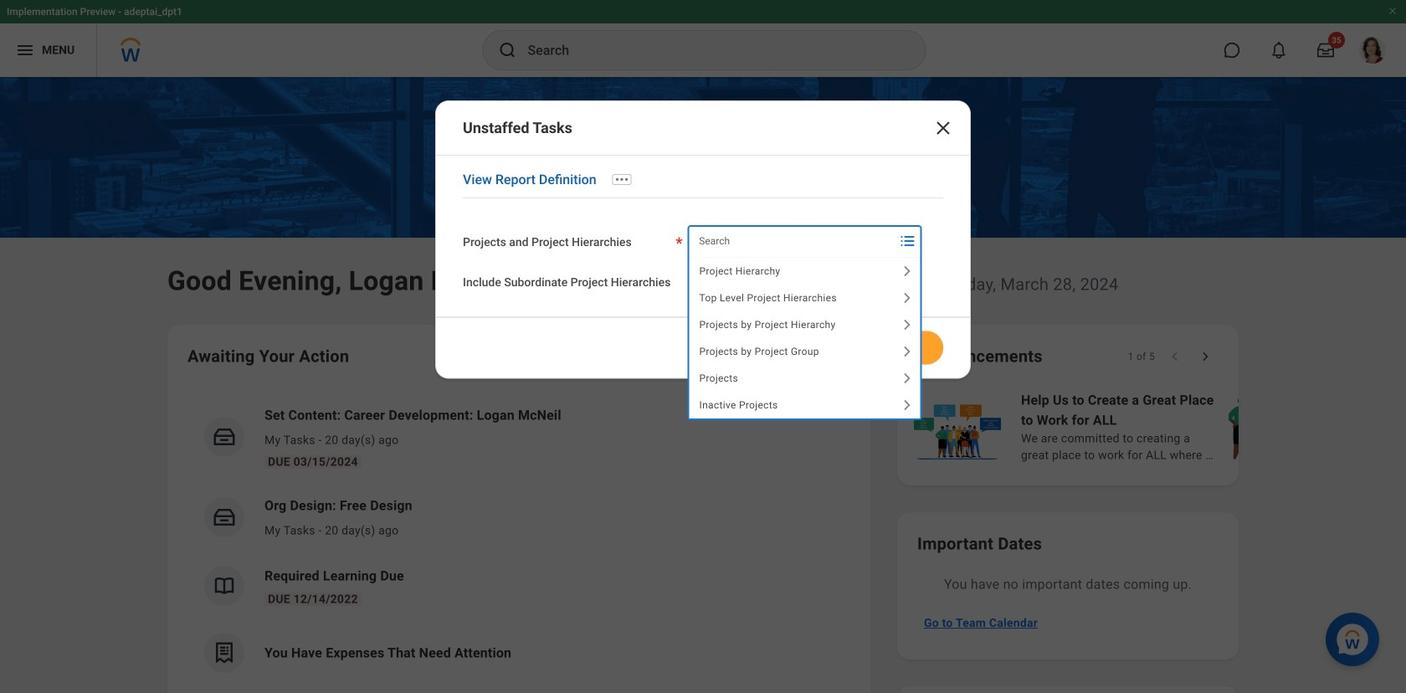 Task type: vqa. For each thing, say whether or not it's contained in the screenshot.
main content
yes



Task type: locate. For each thing, give the bounding box(es) containing it.
2 vertical spatial chevron right small image
[[897, 395, 917, 415]]

2 inbox image from the top
[[212, 505, 237, 530]]

chevron right small image
[[897, 261, 917, 281], [897, 288, 917, 308], [897, 341, 917, 361], [1197, 348, 1214, 365]]

notifications large image
[[1271, 42, 1287, 59]]

0 horizontal spatial list
[[187, 392, 850, 686]]

0 vertical spatial chevron right small image
[[897, 315, 917, 335]]

chevron left small image
[[1167, 348, 1184, 365]]

list
[[911, 388, 1406, 465], [187, 392, 850, 686]]

2 chevron right small image from the top
[[897, 368, 917, 388]]

chevron right small image
[[897, 315, 917, 335], [897, 368, 917, 388], [897, 395, 917, 415]]

close environment banner image
[[1388, 6, 1398, 16]]

dialog
[[435, 100, 971, 379]]

x image
[[933, 118, 953, 138]]

1 vertical spatial chevron right small image
[[897, 368, 917, 388]]

main content
[[0, 77, 1406, 693]]

1 vertical spatial inbox image
[[212, 505, 237, 530]]

status
[[1128, 350, 1155, 363]]

inbox image
[[212, 424, 237, 449], [212, 505, 237, 530]]

banner
[[0, 0, 1406, 77]]

book open image
[[212, 573, 237, 598]]

3 chevron right small image from the top
[[897, 395, 917, 415]]

0 vertical spatial inbox image
[[212, 424, 237, 449]]



Task type: describe. For each thing, give the bounding box(es) containing it.
1 horizontal spatial list
[[911, 388, 1406, 465]]

1 chevron right small image from the top
[[897, 315, 917, 335]]

profile logan mcneil element
[[1349, 32, 1396, 69]]

inbox large image
[[1317, 42, 1334, 59]]

1 inbox image from the top
[[212, 424, 237, 449]]

search image
[[498, 40, 518, 60]]

dashboard expenses image
[[212, 640, 237, 665]]

Search field
[[688, 226, 894, 256]]

prompts image
[[898, 231, 918, 251]]



